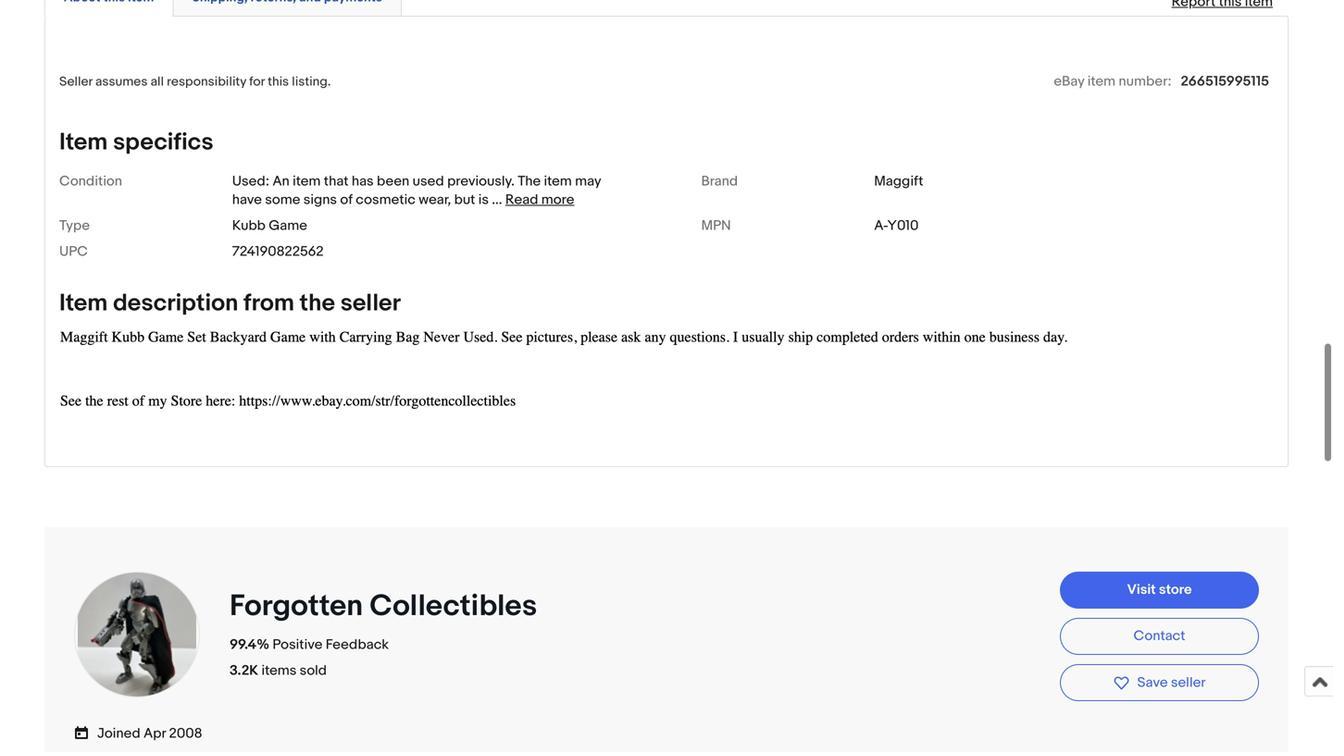 Task type: describe. For each thing, give the bounding box(es) containing it.
this
[[268, 74, 289, 90]]

apr
[[144, 726, 166, 743]]

type
[[59, 217, 90, 234]]

2008
[[169, 726, 202, 743]]

save
[[1137, 675, 1168, 692]]

but
[[454, 192, 475, 208]]

724190822562
[[232, 243, 324, 260]]

from
[[244, 289, 294, 318]]

y010
[[887, 217, 919, 234]]

have
[[232, 192, 262, 208]]

visit
[[1127, 582, 1156, 598]]

used
[[413, 173, 444, 190]]

save seller button
[[1060, 665, 1259, 702]]

collectibles
[[370, 589, 537, 625]]

kubb game
[[232, 217, 307, 234]]

cosmetic
[[356, 192, 416, 208]]

kubb
[[232, 217, 266, 234]]

the
[[518, 173, 541, 190]]

listing.
[[292, 74, 331, 90]]

items
[[262, 663, 297, 680]]

is
[[478, 192, 489, 208]]

read more
[[505, 192, 574, 208]]

assumes
[[95, 74, 148, 90]]

a-y010
[[874, 217, 919, 234]]

signs
[[303, 192, 337, 208]]

item for item description from the seller
[[59, 289, 108, 318]]

contact
[[1134, 628, 1185, 645]]

3.2k items sold
[[230, 663, 327, 680]]

save seller
[[1137, 675, 1206, 692]]

...
[[492, 192, 502, 208]]

number:
[[1119, 73, 1172, 90]]

99.4%
[[230, 637, 269, 654]]

responsibility
[[167, 74, 246, 90]]

read
[[505, 192, 538, 208]]



Task type: vqa. For each thing, say whether or not it's contained in the screenshot.
MAGGIFT
yes



Task type: locate. For each thing, give the bounding box(es) containing it.
feedback
[[326, 637, 389, 654]]

item up signs
[[293, 173, 321, 190]]

ebay
[[1054, 73, 1085, 90]]

2 item from the top
[[59, 289, 108, 318]]

that
[[324, 173, 349, 190]]

may
[[575, 173, 601, 190]]

seller
[[340, 289, 401, 318], [1171, 675, 1206, 692]]

seller inside button
[[1171, 675, 1206, 692]]

0 vertical spatial seller
[[340, 289, 401, 318]]

item down upc
[[59, 289, 108, 318]]

condition
[[59, 173, 122, 190]]

joined
[[97, 726, 140, 743]]

text__icon wrapper image
[[74, 723, 97, 742]]

1 horizontal spatial item
[[544, 173, 572, 190]]

item
[[59, 128, 108, 157], [59, 289, 108, 318]]

game
[[269, 217, 307, 234]]

been
[[377, 173, 409, 190]]

more
[[541, 192, 574, 208]]

seller
[[59, 74, 92, 90]]

description
[[113, 289, 238, 318]]

0 horizontal spatial item
[[293, 173, 321, 190]]

wear,
[[419, 192, 451, 208]]

seller right the on the top left of page
[[340, 289, 401, 318]]

1 vertical spatial seller
[[1171, 675, 1206, 692]]

used: an item that has been used previously. the item may have some signs of cosmetic wear, but is ...
[[232, 173, 601, 208]]

for
[[249, 74, 265, 90]]

tab list
[[44, 0, 1289, 17]]

0 horizontal spatial seller
[[340, 289, 401, 318]]

positive
[[273, 637, 323, 654]]

item up condition
[[59, 128, 108, 157]]

of
[[340, 192, 353, 208]]

visit store link
[[1060, 572, 1259, 609]]

mpn
[[701, 217, 731, 234]]

joined apr 2008
[[97, 726, 202, 743]]

an
[[272, 173, 290, 190]]

0 vertical spatial item
[[59, 128, 108, 157]]

all
[[151, 74, 164, 90]]

item right ebay
[[1088, 73, 1116, 90]]

read more button
[[505, 192, 574, 208]]

item
[[1088, 73, 1116, 90], [293, 173, 321, 190], [544, 173, 572, 190]]

item up more
[[544, 173, 572, 190]]

the
[[300, 289, 335, 318]]

visit store
[[1127, 582, 1192, 598]]

2 horizontal spatial item
[[1088, 73, 1116, 90]]

266515995115
[[1181, 73, 1269, 90]]

1 horizontal spatial seller
[[1171, 675, 1206, 692]]

brand
[[701, 173, 738, 190]]

seller right 'save'
[[1171, 675, 1206, 692]]

ebay item number: 266515995115
[[1054, 73, 1269, 90]]

1 vertical spatial item
[[59, 289, 108, 318]]

some
[[265, 192, 300, 208]]

previously.
[[447, 173, 515, 190]]

has
[[352, 173, 374, 190]]

used:
[[232, 173, 269, 190]]

1 item from the top
[[59, 128, 108, 157]]

forgotten collectibles
[[230, 589, 537, 625]]

store
[[1159, 582, 1192, 598]]

upc
[[59, 243, 88, 260]]

a-
[[874, 217, 887, 234]]

seller assumes all responsibility for this listing.
[[59, 74, 331, 90]]

item for item specifics
[[59, 128, 108, 157]]

99.4% positive feedback
[[230, 637, 389, 654]]

item description from the seller
[[59, 289, 401, 318]]

forgotten collectibles link
[[230, 589, 544, 625]]

3.2k
[[230, 663, 258, 680]]

specifics
[[113, 128, 213, 157]]

contact link
[[1060, 618, 1259, 655]]

forgotten collectibles image
[[78, 570, 196, 700]]

sold
[[300, 663, 327, 680]]

forgotten
[[230, 589, 363, 625]]

maggift
[[874, 173, 923, 190]]

item specifics
[[59, 128, 213, 157]]



